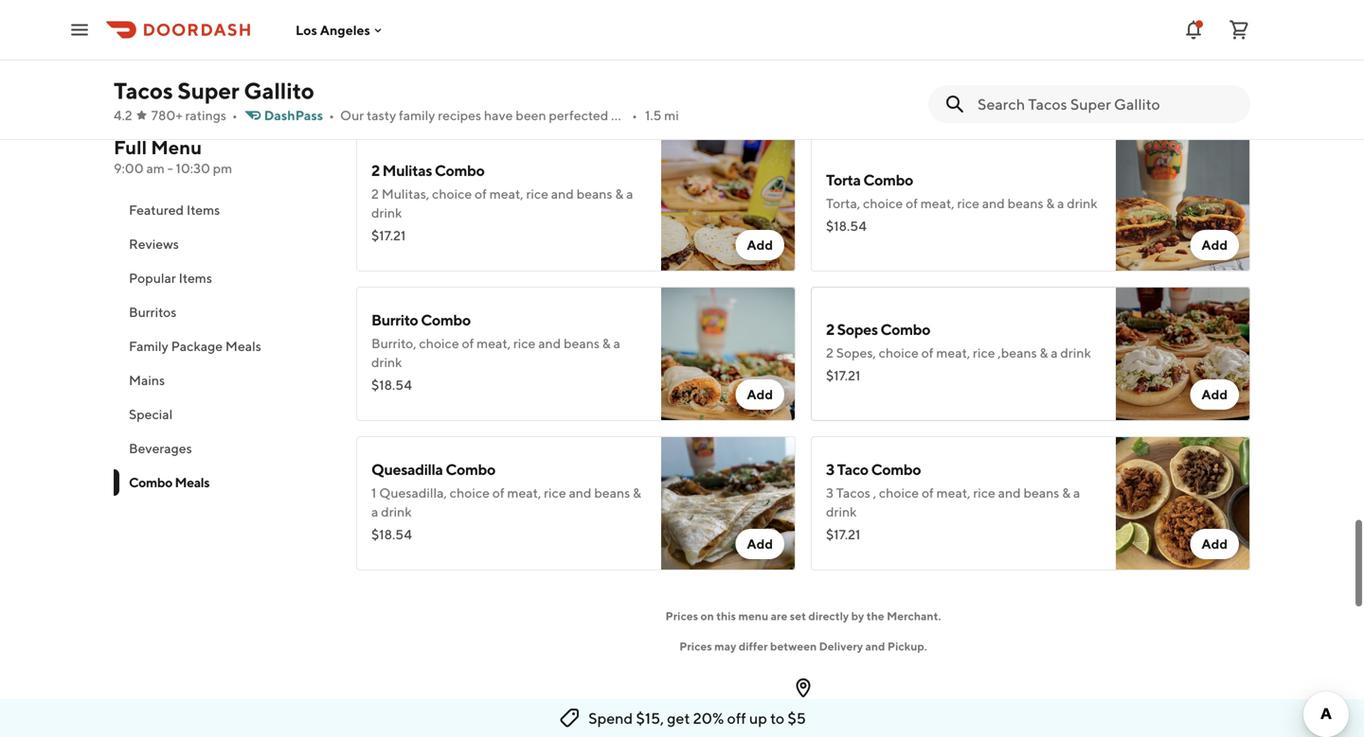 Task type: locate. For each thing, give the bounding box(es) containing it.
of inside 2 mulitas combo 2 mulitas, choice of meat, rice and beans & a drink $17.21
[[475, 186, 487, 202]]

add
[[747, 237, 773, 253], [1202, 237, 1228, 253], [747, 387, 773, 403], [1202, 387, 1228, 403], [747, 537, 773, 552], [1202, 537, 1228, 552]]

• 1.5 mi
[[632, 108, 679, 123]]

2 left mulitas
[[371, 162, 380, 180]]

0 vertical spatial items
[[187, 202, 220, 218]]

tacos inside '3 taco combo 3 tacos , choice of meat, rice and beans & a drink $17.21'
[[836, 485, 870, 501]]

1 vertical spatial prices
[[679, 640, 712, 654]]

meat, inside quesadilla combo 1 quesadilla, choice of meat, rice and beans & a  drink $18.54
[[507, 485, 541, 501]]

may
[[714, 640, 736, 654]]

beverages button
[[114, 432, 333, 466]]

special
[[129, 407, 173, 422]]

combo up mulitas
[[356, 96, 425, 120]]

0 vertical spatial $18.54
[[826, 218, 867, 234]]

rice inside 2 mulitas combo 2 mulitas, choice of meat, rice and beans & a drink $17.21
[[526, 186, 548, 202]]

meals down beverages button
[[175, 475, 210, 491]]

1 3 from the top
[[826, 461, 834, 479]]

780+ ratings •
[[151, 108, 238, 123]]

combo meals up mulitas
[[356, 96, 483, 120]]

• right dashpass
[[329, 108, 334, 123]]

$18.54 down burrito,
[[371, 377, 412, 393]]

combo inside quesadilla combo 1 quesadilla, choice of meat, rice and beans & a  drink $18.54
[[446, 461, 495, 479]]

3
[[826, 461, 834, 479], [826, 485, 834, 501]]

mains button
[[114, 364, 333, 398]]

ratings
[[185, 108, 226, 123]]

2 vertical spatial $18.54
[[371, 527, 412, 543]]

$17.21 inside '3 taco combo 3 tacos , choice of meat, rice and beans & a drink $17.21'
[[826, 527, 861, 543]]

popular items button
[[114, 261, 333, 296]]

of right mulitas,
[[475, 186, 487, 202]]

2 sopes combo 2 sopes, choice of meat, rice ,beans & a drink $17.21
[[826, 321, 1091, 384]]

3 left ,
[[826, 485, 834, 501]]

tacos super gallito
[[114, 77, 314, 104]]

0 vertical spatial 3
[[826, 461, 834, 479]]

tacos left ,
[[836, 485, 870, 501]]

of right sopes,
[[921, 345, 934, 361]]

choice right mulitas,
[[432, 186, 472, 202]]

prices for prices on this menu are set directly by the merchant .
[[666, 610, 698, 623]]

1 horizontal spatial •
[[329, 108, 334, 123]]

• left the 1.5
[[632, 108, 637, 123]]

of right torta,
[[906, 196, 918, 211]]

get
[[667, 710, 690, 728]]

0 vertical spatial combo meals
[[356, 96, 483, 120]]

$18.54 for torta
[[826, 218, 867, 234]]

tacos
[[114, 77, 173, 104], [836, 485, 870, 501]]

items for featured items
[[187, 202, 220, 218]]

choice right torta,
[[863, 196, 903, 211]]

1 vertical spatial tacos
[[836, 485, 870, 501]]

add button
[[735, 230, 784, 260], [1190, 230, 1239, 260], [735, 380, 784, 410], [1190, 380, 1239, 410], [735, 530, 784, 560], [1190, 530, 1239, 560]]

and inside quesadilla combo 1 quesadilla, choice of meat, rice and beans & a  drink $18.54
[[569, 485, 592, 501]]

notification bell image
[[1182, 18, 1205, 41]]

choice right burrito,
[[419, 336, 459, 351]]

rice inside quesadilla combo 1 quesadilla, choice of meat, rice and beans & a  drink $18.54
[[544, 485, 566, 501]]

20%
[[693, 710, 724, 728]]

$18.54 down torta,
[[826, 218, 867, 234]]

1 horizontal spatial combo meals
[[356, 96, 483, 120]]

combo inside burrito combo burrito, choice of meat, rice and beans & a drink $18.54
[[421, 311, 471, 329]]

1
[[371, 485, 376, 501]]

meals down burritos button on the top of page
[[225, 339, 261, 354]]

$18.54 inside burrito combo burrito, choice of meat, rice and beans & a drink $18.54
[[371, 377, 412, 393]]

add button for 2 mulitas combo
[[735, 230, 784, 260]]

$18.54
[[826, 218, 867, 234], [371, 377, 412, 393], [371, 527, 412, 543]]

items right popular at the top left of page
[[179, 270, 212, 286]]

of inside burrito combo burrito, choice of meat, rice and beans & a drink $18.54
[[462, 336, 474, 351]]

& inside torta combo torta, choice of meat, rice and beans & a drink $18.54
[[1046, 196, 1055, 211]]

&
[[615, 186, 624, 202], [1046, 196, 1055, 211], [602, 336, 611, 351], [1040, 345, 1048, 361], [633, 485, 641, 501], [1062, 485, 1071, 501]]

3 taco combo image
[[1116, 437, 1250, 571]]

$18.54 down 1
[[371, 527, 412, 543]]

0 vertical spatial prices
[[666, 610, 698, 623]]

2 left mulitas,
[[371, 186, 379, 202]]

3 left taco
[[826, 461, 834, 479]]

beans inside 2 mulitas combo 2 mulitas, choice of meat, rice and beans & a drink $17.21
[[576, 186, 612, 202]]

$17.21 down taco
[[826, 527, 861, 543]]

2 vertical spatial $17.21
[[826, 527, 861, 543]]

$18.54 inside torta combo torta, choice of meat, rice and beans & a drink $18.54
[[826, 218, 867, 234]]

set
[[790, 610, 806, 623]]

mulitas,
[[381, 186, 429, 202]]

combo right mulitas
[[435, 162, 485, 180]]

$17.21 down sopes,
[[826, 368, 861, 384]]

0 vertical spatial tacos
[[114, 77, 173, 104]]

family package meals button
[[114, 330, 333, 364]]

2 horizontal spatial •
[[632, 108, 637, 123]]

1 vertical spatial $18.54
[[371, 377, 412, 393]]

combo meals
[[356, 96, 483, 120], [129, 475, 210, 491]]

0 items, open order cart image
[[1228, 18, 1250, 41]]

combo up ,
[[871, 461, 921, 479]]

combo
[[356, 96, 425, 120], [435, 162, 485, 180], [863, 171, 913, 189], [421, 311, 471, 329], [880, 321, 930, 339], [446, 461, 495, 479], [871, 461, 921, 479], [129, 475, 172, 491]]

and inside torta combo torta, choice of meat, rice and beans & a drink $18.54
[[982, 196, 1005, 211]]

combo down beverages in the bottom left of the page
[[129, 475, 172, 491]]

dashpass •
[[264, 108, 334, 123]]

add for 2 mulitas combo
[[747, 237, 773, 253]]

choice inside quesadilla combo 1 quesadilla, choice of meat, rice and beans & a  drink $18.54
[[450, 485, 490, 501]]

1 vertical spatial items
[[179, 270, 212, 286]]

rice
[[526, 186, 548, 202], [957, 196, 979, 211], [513, 336, 536, 351], [973, 345, 995, 361], [544, 485, 566, 501], [973, 485, 995, 501]]

drink inside torta combo torta, choice of meat, rice and beans & a drink $18.54
[[1067, 196, 1098, 211]]

1 vertical spatial $17.21
[[826, 368, 861, 384]]

3 • from the left
[[632, 108, 637, 123]]

beans inside burrito combo burrito, choice of meat, rice and beans & a drink $18.54
[[564, 336, 600, 351]]

780+
[[151, 108, 183, 123]]

quesadilla
[[371, 461, 443, 479]]

combo right the sopes
[[880, 321, 930, 339]]

choice right "quesadilla,"
[[450, 485, 490, 501]]

gallito
[[244, 77, 314, 104]]

of right ,
[[922, 485, 934, 501]]

& inside 2 sopes combo 2 sopes, choice of meat, rice ,beans & a drink $17.21
[[1040, 345, 1048, 361]]

combo up "quesadilla,"
[[446, 461, 495, 479]]

choice inside 2 mulitas combo 2 mulitas, choice of meat, rice and beans & a drink $17.21
[[432, 186, 472, 202]]

1 horizontal spatial tacos
[[836, 485, 870, 501]]

of
[[475, 186, 487, 202], [906, 196, 918, 211], [462, 336, 474, 351], [921, 345, 934, 361], [492, 485, 505, 501], [922, 485, 934, 501]]

$17.21 down mulitas,
[[371, 228, 406, 243]]

items up reviews button
[[187, 202, 220, 218]]

full
[[114, 136, 147, 159]]

drink
[[1067, 196, 1098, 211], [371, 205, 402, 221], [1060, 345, 1091, 361], [371, 355, 402, 370], [381, 504, 412, 520], [826, 504, 857, 520]]

open menu image
[[68, 18, 91, 41]]

items
[[187, 202, 220, 218], [179, 270, 212, 286]]

meals
[[428, 96, 483, 120], [225, 339, 261, 354], [175, 475, 210, 491]]

meals up mulitas
[[428, 96, 483, 120]]

choice inside torta combo torta, choice of meat, rice and beans & a drink $18.54
[[863, 196, 903, 211]]

0 horizontal spatial meals
[[175, 475, 210, 491]]

meat,
[[489, 186, 524, 202], [921, 196, 955, 211], [477, 336, 511, 351], [936, 345, 970, 361], [507, 485, 541, 501], [936, 485, 971, 501]]

add button for 2 sopes combo
[[1190, 380, 1239, 410]]

choice right sopes,
[[879, 345, 919, 361]]

beans
[[576, 186, 612, 202], [1008, 196, 1043, 211], [564, 336, 600, 351], [594, 485, 630, 501], [1023, 485, 1059, 501]]

of right burrito,
[[462, 336, 474, 351]]

choice inside burrito combo burrito, choice of meat, rice and beans & a drink $18.54
[[419, 336, 459, 351]]

combo inside 2 sopes combo 2 sopes, choice of meat, rice ,beans & a drink $17.21
[[880, 321, 930, 339]]

choice inside 2 sopes combo 2 sopes, choice of meat, rice ,beans & a drink $17.21
[[879, 345, 919, 361]]

meat, inside '3 taco combo 3 tacos , choice of meat, rice and beans & a drink $17.21'
[[936, 485, 971, 501]]

rice inside 2 sopes combo 2 sopes, choice of meat, rice ,beans & a drink $17.21
[[973, 345, 995, 361]]

burrito combo burrito, choice of meat, rice and beans & a drink $18.54
[[371, 311, 620, 393]]

combo inside 2 mulitas combo 2 mulitas, choice of meat, rice and beans & a drink $17.21
[[435, 162, 485, 180]]

1 vertical spatial combo meals
[[129, 475, 210, 491]]

prices left the on
[[666, 610, 698, 623]]

drink inside 2 sopes combo 2 sopes, choice of meat, rice ,beans & a drink $17.21
[[1060, 345, 1091, 361]]

tacos up 4.2
[[114, 77, 173, 104]]

0 horizontal spatial •
[[232, 108, 238, 123]]

and inside burrito combo burrito, choice of meat, rice and beans & a drink $18.54
[[538, 336, 561, 351]]

0 horizontal spatial tacos
[[114, 77, 173, 104]]

up
[[749, 710, 767, 728]]

drink inside quesadilla combo 1 quesadilla, choice of meat, rice and beans & a  drink $18.54
[[381, 504, 412, 520]]

combo right burrito on the left top of page
[[421, 311, 471, 329]]

dashpass
[[264, 108, 323, 123]]

4.2
[[114, 108, 132, 123]]

add for 3 taco combo
[[1202, 537, 1228, 552]]

0 vertical spatial $17.21
[[371, 228, 406, 243]]

a
[[626, 186, 633, 202], [1057, 196, 1064, 211], [613, 336, 620, 351], [1051, 345, 1058, 361], [1073, 485, 1080, 501], [371, 504, 378, 520]]

torta,
[[826, 196, 860, 211]]

1 horizontal spatial meals
[[225, 339, 261, 354]]

1.5
[[645, 108, 662, 123]]

beans inside '3 taco combo 3 tacos , choice of meat, rice and beans & a drink $17.21'
[[1023, 485, 1059, 501]]

2 vertical spatial meals
[[175, 475, 210, 491]]

pm
[[213, 161, 232, 176]]

•
[[232, 108, 238, 123], [329, 108, 334, 123], [632, 108, 637, 123]]

$17.21 inside 2 mulitas combo 2 mulitas, choice of meat, rice and beans & a drink $17.21
[[371, 228, 406, 243]]

family package meals
[[129, 339, 261, 354]]

0 horizontal spatial combo meals
[[129, 475, 210, 491]]

& inside 2 mulitas combo 2 mulitas, choice of meat, rice and beans & a drink $17.21
[[615, 186, 624, 202]]

quesadilla combo 1 quesadilla, choice of meat, rice and beans & a  drink $18.54
[[371, 461, 641, 543]]

,
[[873, 485, 876, 501]]

mains
[[129, 373, 165, 388]]

of right "quesadilla,"
[[492, 485, 505, 501]]

reviews button
[[114, 227, 333, 261]]

and
[[551, 186, 574, 202], [982, 196, 1005, 211], [538, 336, 561, 351], [569, 485, 592, 501], [998, 485, 1021, 501], [865, 640, 885, 654]]

meat, inside burrito combo burrito, choice of meat, rice and beans & a drink $18.54
[[477, 336, 511, 351]]

burrito combo image
[[661, 287, 796, 422]]

prices left may
[[679, 640, 712, 654]]

taco
[[837, 461, 868, 479]]

combo inside '3 taco combo 3 tacos , choice of meat, rice and beans & a drink $17.21'
[[871, 461, 921, 479]]

10:30
[[176, 161, 210, 176]]

$17.21
[[371, 228, 406, 243], [826, 368, 861, 384], [826, 527, 861, 543]]

choice right ,
[[879, 485, 919, 501]]

combo meals down beverages in the bottom left of the page
[[129, 475, 210, 491]]

choice
[[432, 186, 472, 202], [863, 196, 903, 211], [419, 336, 459, 351], [879, 345, 919, 361], [450, 485, 490, 501], [879, 485, 919, 501]]

and inside 2 mulitas combo 2 mulitas, choice of meat, rice and beans & a drink $17.21
[[551, 186, 574, 202]]

2 left the sopes
[[826, 321, 834, 339]]

combo right torta
[[863, 171, 913, 189]]

los
[[296, 22, 317, 38]]

full menu 9:00 am - 10:30 pm
[[114, 136, 232, 176]]

1 vertical spatial meals
[[225, 339, 261, 354]]

Item Search search field
[[978, 94, 1235, 115]]

2 horizontal spatial meals
[[428, 96, 483, 120]]

off
[[727, 710, 746, 728]]

• right ratings at top left
[[232, 108, 238, 123]]

menu
[[738, 610, 768, 623]]

1 vertical spatial 3
[[826, 485, 834, 501]]



Task type: describe. For each thing, give the bounding box(es) containing it.
mi
[[664, 108, 679, 123]]

$15,
[[636, 710, 664, 728]]

on
[[701, 610, 714, 623]]

featured items button
[[114, 193, 333, 227]]

featured items
[[129, 202, 220, 218]]

package
[[171, 339, 223, 354]]

quesadilla,
[[379, 485, 447, 501]]

popular items
[[129, 270, 212, 286]]

2 3 from the top
[[826, 485, 834, 501]]

mulitas
[[382, 162, 432, 180]]

a inside 2 mulitas combo 2 mulitas, choice of meat, rice and beans & a drink $17.21
[[626, 186, 633, 202]]

sopes,
[[836, 345, 876, 361]]

0 vertical spatial meals
[[428, 96, 483, 120]]

torta combo torta, choice of meat, rice and beans & a drink $18.54
[[826, 171, 1098, 234]]

& inside burrito combo burrito, choice of meat, rice and beans & a drink $18.54
[[602, 336, 611, 351]]

am
[[146, 161, 165, 176]]

.
[[938, 610, 941, 623]]

3 taco combo 3 tacos , choice of meat, rice and beans & a drink $17.21
[[826, 461, 1080, 543]]

rice inside '3 taco combo 3 tacos , choice of meat, rice and beans & a drink $17.21'
[[973, 485, 995, 501]]

2 mulitas combo 2 mulitas, choice of meat, rice and beans & a drink $17.21
[[371, 162, 633, 243]]

this
[[716, 610, 736, 623]]

-
[[167, 161, 173, 176]]

prices on this menu are set directly by the merchant .
[[666, 610, 941, 623]]

to
[[770, 710, 784, 728]]

the
[[866, 610, 884, 623]]

add button for quesadilla combo
[[735, 530, 784, 560]]

featured
[[129, 202, 184, 218]]

menu
[[151, 136, 202, 159]]

delivery
[[819, 640, 863, 654]]

add for burrito combo
[[747, 387, 773, 403]]

1 • from the left
[[232, 108, 238, 123]]

beans inside quesadilla combo 1 quesadilla, choice of meat, rice and beans & a  drink $18.54
[[594, 485, 630, 501]]

sopes
[[837, 321, 878, 339]]

burrito
[[371, 311, 418, 329]]

family
[[129, 339, 168, 354]]

combo inside torta combo torta, choice of meat, rice and beans & a drink $18.54
[[863, 171, 913, 189]]

a inside burrito combo burrito, choice of meat, rice and beans & a drink $18.54
[[613, 336, 620, 351]]

rice inside burrito combo burrito, choice of meat, rice and beans & a drink $18.54
[[513, 336, 536, 351]]

burrito,
[[371, 336, 416, 351]]

a inside torta combo torta, choice of meat, rice and beans & a drink $18.54
[[1057, 196, 1064, 211]]

items for popular items
[[179, 270, 212, 286]]

meat, inside 2 mulitas combo 2 mulitas, choice of meat, rice and beans & a drink $17.21
[[489, 186, 524, 202]]

spend $15, get 20% off up to $5
[[588, 710, 806, 728]]

a inside quesadilla combo 1 quesadilla, choice of meat, rice and beans & a  drink $18.54
[[371, 504, 378, 520]]

meat, inside torta combo torta, choice of meat, rice and beans & a drink $18.54
[[921, 196, 955, 211]]

$18.54 inside quesadilla combo 1 quesadilla, choice of meat, rice and beans & a  drink $18.54
[[371, 527, 412, 543]]

reviews
[[129, 236, 179, 252]]

choice inside '3 taco combo 3 tacos , choice of meat, rice and beans & a drink $17.21'
[[879, 485, 919, 501]]

add button for 3 taco combo
[[1190, 530, 1239, 560]]

drink inside 2 mulitas combo 2 mulitas, choice of meat, rice and beans & a drink $17.21
[[371, 205, 402, 221]]

drink inside '3 taco combo 3 tacos , choice of meat, rice and beans & a drink $17.21'
[[826, 504, 857, 520]]

spend
[[588, 710, 633, 728]]

beverages
[[129, 441, 192, 457]]

angeles
[[320, 22, 370, 38]]

2 left sopes,
[[826, 345, 834, 361]]

meals inside button
[[225, 339, 261, 354]]

prices may differ between delivery and pickup.
[[679, 640, 927, 654]]

& inside '3 taco combo 3 tacos , choice of meat, rice and beans & a drink $17.21'
[[1062, 485, 1071, 501]]

popular
[[129, 270, 176, 286]]

9:00
[[114, 161, 144, 176]]

of inside quesadilla combo 1 quesadilla, choice of meat, rice and beans & a  drink $18.54
[[492, 485, 505, 501]]

directly
[[808, 610, 849, 623]]

2 sopes combo image
[[1116, 287, 1250, 422]]

super
[[177, 77, 239, 104]]

meat, inside 2 sopes combo 2 sopes, choice of meat, rice ,beans & a drink $17.21
[[936, 345, 970, 361]]

los angeles
[[296, 22, 370, 38]]

drink inside burrito combo burrito, choice of meat, rice and beans & a drink $18.54
[[371, 355, 402, 370]]

by
[[851, 610, 864, 623]]

pickup.
[[888, 640, 927, 654]]

are
[[771, 610, 787, 623]]

a inside '3 taco combo 3 tacos , choice of meat, rice and beans & a drink $17.21'
[[1073, 485, 1080, 501]]

between
[[770, 640, 817, 654]]

add for 2 sopes combo
[[1202, 387, 1228, 403]]

and inside '3 taco combo 3 tacos , choice of meat, rice and beans & a drink $17.21'
[[998, 485, 1021, 501]]

burritos
[[129, 305, 177, 320]]

special button
[[114, 398, 333, 432]]

differ
[[739, 640, 768, 654]]

,beans
[[998, 345, 1037, 361]]

add for torta combo
[[1202, 237, 1228, 253]]

torta combo image
[[1116, 137, 1250, 272]]

a inside 2 sopes combo 2 sopes, choice of meat, rice ,beans & a drink $17.21
[[1051, 345, 1058, 361]]

of inside '3 taco combo 3 tacos , choice of meat, rice and beans & a drink $17.21'
[[922, 485, 934, 501]]

torta
[[826, 171, 861, 189]]

$5
[[787, 710, 806, 728]]

prices for prices may differ between delivery and pickup.
[[679, 640, 712, 654]]

los angeles button
[[296, 22, 385, 38]]

merchant
[[887, 610, 938, 623]]

2 mulitas combo image
[[661, 137, 796, 272]]

add for quesadilla combo
[[747, 537, 773, 552]]

$17.21 inside 2 sopes combo 2 sopes, choice of meat, rice ,beans & a drink $17.21
[[826, 368, 861, 384]]

& inside quesadilla combo 1 quesadilla, choice of meat, rice and beans & a  drink $18.54
[[633, 485, 641, 501]]

add button for burrito combo
[[735, 380, 784, 410]]

of inside torta combo torta, choice of meat, rice and beans & a drink $18.54
[[906, 196, 918, 211]]

2 • from the left
[[329, 108, 334, 123]]

beans inside torta combo torta, choice of meat, rice and beans & a drink $18.54
[[1008, 196, 1043, 211]]

quesadilla combo image
[[661, 437, 796, 571]]

rice inside torta combo torta, choice of meat, rice and beans & a drink $18.54
[[957, 196, 979, 211]]

burritos button
[[114, 296, 333, 330]]

of inside 2 sopes combo 2 sopes, choice of meat, rice ,beans & a drink $17.21
[[921, 345, 934, 361]]

$18.54 for burrito
[[371, 377, 412, 393]]

add button for torta combo
[[1190, 230, 1239, 260]]



Task type: vqa. For each thing, say whether or not it's contained in the screenshot.


